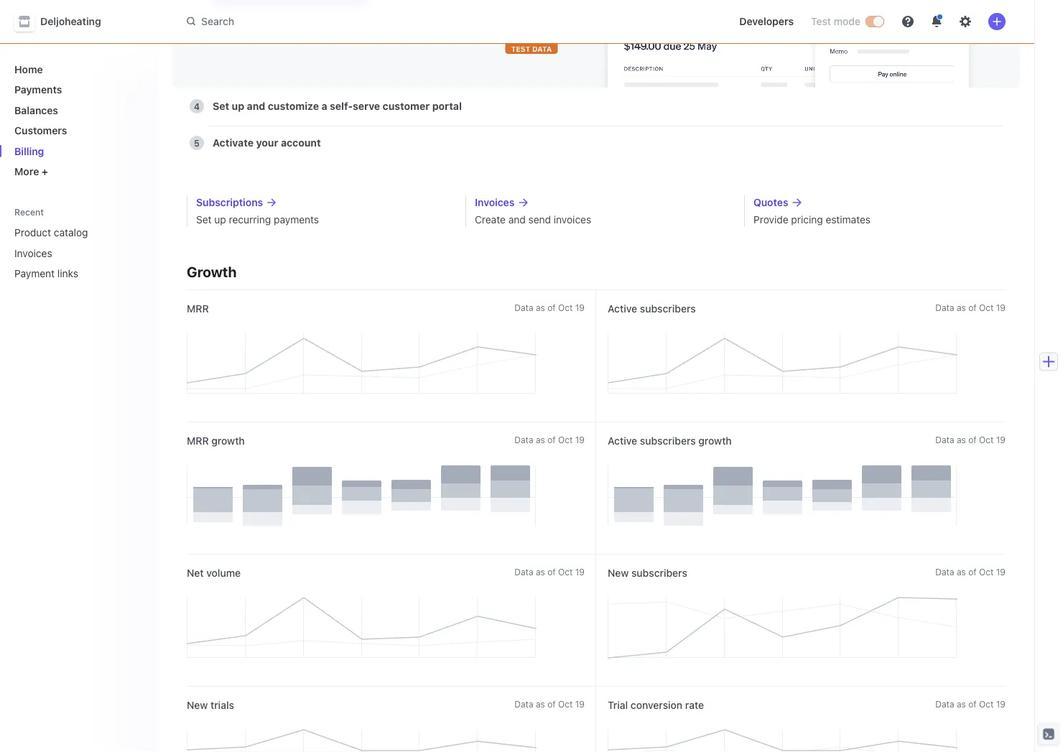 Task type: vqa. For each thing, say whether or not it's contained in the screenshot.


Task type: describe. For each thing, give the bounding box(es) containing it.
as for net volume
[[536, 567, 545, 577]]

customize
[[268, 100, 319, 112]]

data as of oct 19 for trial conversion rate
[[936, 699, 1006, 709]]

oct for active subscribers
[[980, 303, 994, 313]]

recent
[[14, 207, 44, 217]]

data for trial conversion rate
[[936, 699, 955, 709]]

conversion
[[631, 700, 683, 712]]

up for recurring
[[214, 214, 226, 226]]

create
[[475, 214, 506, 226]]

set for set up recurring payments
[[196, 214, 212, 226]]

subscribers for new subscribers
[[632, 567, 688, 579]]

oct for new trials
[[558, 699, 573, 709]]

balances
[[14, 104, 58, 116]]

payment
[[14, 268, 55, 280]]

4
[[194, 101, 200, 111]]

19 for active subscribers
[[997, 303, 1006, 313]]

create and send invoices
[[475, 214, 592, 226]]

trial
[[608, 700, 628, 712]]

billing link
[[9, 139, 147, 163]]

net
[[187, 567, 204, 579]]

product catalog
[[14, 227, 88, 239]]

data
[[533, 45, 552, 53]]

+
[[42, 166, 48, 178]]

quotes link
[[754, 195, 1006, 210]]

as for new trials
[[536, 699, 545, 709]]

active subscribers
[[608, 303, 696, 315]]

subscribers for active subscribers
[[640, 303, 696, 315]]

search
[[201, 15, 234, 27]]

developers
[[740, 15, 794, 27]]

0 vertical spatial invoices link
[[475, 195, 727, 210]]

test
[[511, 45, 531, 53]]

oct for mrr growth
[[558, 435, 573, 445]]

home
[[14, 63, 43, 75]]

data for new subscribers
[[936, 567, 955, 577]]

self-
[[330, 100, 353, 112]]

19 for active subscribers growth
[[997, 435, 1006, 445]]

as for trial conversion rate
[[957, 699, 967, 709]]

data for net volume
[[515, 567, 534, 577]]

as for active subscribers
[[957, 303, 967, 313]]

trial conversion rate
[[608, 700, 704, 712]]

5
[[194, 138, 200, 148]]

data for new trials
[[515, 699, 534, 709]]

active for active subscribers growth
[[608, 435, 638, 447]]

mrr for mrr growth
[[187, 435, 209, 447]]

home link
[[9, 57, 147, 81]]

set for set up and customize a self-serve customer portal
[[213, 100, 229, 112]]

mrr growth
[[187, 435, 245, 447]]

invoices
[[554, 214, 592, 226]]

test mode
[[811, 15, 861, 27]]

19 for mrr
[[576, 303, 585, 313]]

more +
[[14, 166, 48, 178]]

estimates
[[826, 214, 871, 226]]

oct for net volume
[[558, 567, 573, 577]]

oct for new subscribers
[[980, 567, 994, 577]]

provide
[[754, 214, 789, 226]]

recent element
[[0, 221, 158, 285]]

Search text field
[[178, 8, 584, 35]]

notifications image
[[931, 16, 943, 27]]

mrr for mrr
[[187, 303, 209, 315]]

19 for mrr growth
[[576, 435, 585, 445]]

product catalog link
[[9, 221, 126, 244]]

set up and customize a self-serve customer portal
[[213, 100, 462, 112]]

recent navigation links element
[[0, 206, 158, 285]]

catalog
[[54, 227, 88, 239]]

quotes
[[754, 197, 789, 208]]

pricing
[[792, 214, 823, 226]]

of for net volume
[[548, 567, 556, 577]]

payment links link
[[9, 262, 126, 285]]

active for active subscribers
[[608, 303, 638, 315]]

customer
[[383, 100, 430, 112]]

activate
[[213, 137, 254, 149]]



Task type: locate. For each thing, give the bounding box(es) containing it.
up for and
[[232, 100, 245, 112]]

deljoheating button
[[14, 11, 116, 32]]

send
[[529, 214, 551, 226]]

invoices
[[475, 197, 515, 208], [14, 247, 52, 259]]

1 vertical spatial new
[[187, 700, 208, 712]]

invoices link
[[475, 195, 727, 210], [9, 241, 126, 265]]

data as of oct 19 for mrr growth
[[515, 435, 585, 445]]

invoices inside recent element
[[14, 247, 52, 259]]

customers link
[[9, 119, 147, 142]]

as
[[536, 303, 545, 313], [957, 303, 967, 313], [536, 435, 545, 445], [957, 435, 967, 445], [536, 567, 545, 577], [957, 567, 967, 577], [536, 699, 545, 709], [957, 699, 967, 709]]

links
[[57, 268, 78, 280]]

of for mrr
[[548, 303, 556, 313]]

of for active subscribers
[[969, 303, 977, 313]]

1 vertical spatial and
[[509, 214, 526, 226]]

2 growth from the left
[[699, 435, 732, 447]]

0 horizontal spatial up
[[214, 214, 226, 226]]

payments
[[14, 84, 62, 96]]

0 vertical spatial new
[[608, 567, 629, 579]]

deljoheating
[[40, 15, 101, 27]]

1 vertical spatial up
[[214, 214, 226, 226]]

growth
[[212, 435, 245, 447], [699, 435, 732, 447]]

set
[[213, 100, 229, 112], [196, 214, 212, 226]]

data as of oct 19 for mrr
[[515, 303, 585, 313]]

a
[[322, 100, 327, 112]]

1 vertical spatial active
[[608, 435, 638, 447]]

and left customize
[[247, 100, 265, 112]]

0 horizontal spatial invoices link
[[9, 241, 126, 265]]

0 horizontal spatial growth
[[212, 435, 245, 447]]

net volume
[[187, 567, 241, 579]]

0 vertical spatial subscribers
[[640, 303, 696, 315]]

new subscribers
[[608, 567, 688, 579]]

new
[[608, 567, 629, 579], [187, 700, 208, 712]]

0 vertical spatial set
[[213, 100, 229, 112]]

1 horizontal spatial up
[[232, 100, 245, 112]]

rate
[[685, 700, 704, 712]]

0 horizontal spatial and
[[247, 100, 265, 112]]

product
[[14, 227, 51, 239]]

settings image
[[960, 16, 972, 27]]

of for new subscribers
[[969, 567, 977, 577]]

new trials
[[187, 700, 234, 712]]

1 vertical spatial subscribers
[[640, 435, 696, 447]]

customers
[[14, 125, 67, 137]]

1 horizontal spatial invoices link
[[475, 195, 727, 210]]

2 mrr from the top
[[187, 435, 209, 447]]

and left send
[[509, 214, 526, 226]]

billing
[[14, 145, 44, 157]]

and
[[247, 100, 265, 112], [509, 214, 526, 226]]

as for mrr growth
[[536, 435, 545, 445]]

as for mrr
[[536, 303, 545, 313]]

up down subscriptions
[[214, 214, 226, 226]]

of for new trials
[[548, 699, 556, 709]]

of
[[548, 303, 556, 313], [969, 303, 977, 313], [548, 435, 556, 445], [969, 435, 977, 445], [548, 567, 556, 577], [969, 567, 977, 577], [548, 699, 556, 709], [969, 699, 977, 709]]

payments
[[274, 214, 319, 226]]

data as of oct 19 for active subscribers growth
[[936, 435, 1006, 445]]

invoices up create
[[475, 197, 515, 208]]

1 vertical spatial invoices
[[14, 247, 52, 259]]

data for active subscribers growth
[[936, 435, 955, 445]]

more
[[14, 166, 39, 178]]

up
[[232, 100, 245, 112], [214, 214, 226, 226]]

oct for trial conversion rate
[[980, 699, 994, 709]]

activate your account
[[213, 137, 321, 149]]

set down subscriptions
[[196, 214, 212, 226]]

2 active from the top
[[608, 435, 638, 447]]

oct
[[558, 303, 573, 313], [980, 303, 994, 313], [558, 435, 573, 445], [980, 435, 994, 445], [558, 567, 573, 577], [980, 567, 994, 577], [558, 699, 573, 709], [980, 699, 994, 709]]

1 horizontal spatial set
[[213, 100, 229, 112]]

0 vertical spatial mrr
[[187, 303, 209, 315]]

data as of oct 19 for new subscribers
[[936, 567, 1006, 577]]

oct for active subscribers growth
[[980, 435, 994, 445]]

balances link
[[9, 98, 147, 122]]

0 vertical spatial active
[[608, 303, 638, 315]]

0 horizontal spatial invoices
[[14, 247, 52, 259]]

0 horizontal spatial new
[[187, 700, 208, 712]]

portal
[[432, 100, 462, 112]]

1 mrr from the top
[[187, 303, 209, 315]]

payment links
[[14, 268, 78, 280]]

Search search field
[[178, 8, 584, 35]]

data as of oct 19 for new trials
[[515, 699, 585, 709]]

as for new subscribers
[[957, 567, 967, 577]]

trials
[[211, 700, 234, 712]]

19
[[576, 303, 585, 313], [997, 303, 1006, 313], [576, 435, 585, 445], [997, 435, 1006, 445], [576, 567, 585, 577], [997, 567, 1006, 577], [576, 699, 585, 709], [997, 699, 1006, 709]]

1 active from the top
[[608, 303, 638, 315]]

subscribers
[[640, 303, 696, 315], [640, 435, 696, 447], [632, 567, 688, 579]]

data for mrr growth
[[515, 435, 534, 445]]

set up recurring payments
[[196, 214, 319, 226]]

of for active subscribers growth
[[969, 435, 977, 445]]

new for new subscribers
[[608, 567, 629, 579]]

as for active subscribers growth
[[957, 435, 967, 445]]

oct for mrr
[[558, 303, 573, 313]]

19 for net volume
[[576, 567, 585, 577]]

mode
[[834, 15, 861, 27]]

up up activate
[[232, 100, 245, 112]]

of for trial conversion rate
[[969, 699, 977, 709]]

1 vertical spatial set
[[196, 214, 212, 226]]

data for active subscribers
[[936, 303, 955, 313]]

data for mrr
[[515, 303, 534, 313]]

1 vertical spatial invoices link
[[9, 241, 126, 265]]

19 for trial conversion rate
[[997, 699, 1006, 709]]

test data
[[511, 45, 552, 53]]

help image
[[903, 16, 914, 27]]

invoices down product
[[14, 247, 52, 259]]

core navigation links element
[[9, 57, 147, 183]]

invoices link up invoices
[[475, 195, 727, 210]]

recurring
[[229, 214, 271, 226]]

0 vertical spatial up
[[232, 100, 245, 112]]

your
[[256, 137, 279, 149]]

1 vertical spatial mrr
[[187, 435, 209, 447]]

1 horizontal spatial new
[[608, 567, 629, 579]]

2 vertical spatial subscribers
[[632, 567, 688, 579]]

19 for new trials
[[576, 699, 585, 709]]

1 growth from the left
[[212, 435, 245, 447]]

test
[[811, 15, 832, 27]]

data as of oct 19
[[515, 303, 585, 313], [936, 303, 1006, 313], [515, 435, 585, 445], [936, 435, 1006, 445], [515, 567, 585, 577], [936, 567, 1006, 577], [515, 699, 585, 709], [936, 699, 1006, 709]]

volume
[[206, 567, 241, 579]]

1 horizontal spatial invoices
[[475, 197, 515, 208]]

active
[[608, 303, 638, 315], [608, 435, 638, 447]]

subscriptions
[[196, 197, 263, 208]]

new for new trials
[[187, 700, 208, 712]]

1 horizontal spatial and
[[509, 214, 526, 226]]

0 vertical spatial invoices
[[475, 197, 515, 208]]

of for mrr growth
[[548, 435, 556, 445]]

active subscribers growth
[[608, 435, 732, 447]]

1 horizontal spatial growth
[[699, 435, 732, 447]]

invoices link up links
[[9, 241, 126, 265]]

data as of oct 19 for net volume
[[515, 567, 585, 577]]

subscriptions link
[[196, 195, 448, 210]]

data as of oct 19 for active subscribers
[[936, 303, 1006, 313]]

provide pricing estimates
[[754, 214, 871, 226]]

account
[[281, 137, 321, 149]]

0 vertical spatial and
[[247, 100, 265, 112]]

payments link
[[9, 78, 147, 101]]

0 horizontal spatial set
[[196, 214, 212, 226]]

set right 4
[[213, 100, 229, 112]]

19 for new subscribers
[[997, 567, 1006, 577]]

developers link
[[734, 10, 800, 33]]

serve
[[353, 100, 380, 112]]

mrr
[[187, 303, 209, 315], [187, 435, 209, 447]]

growth
[[187, 263, 237, 280]]

data
[[515, 303, 534, 313], [936, 303, 955, 313], [515, 435, 534, 445], [936, 435, 955, 445], [515, 567, 534, 577], [936, 567, 955, 577], [515, 699, 534, 709], [936, 699, 955, 709]]

subscribers for active subscribers growth
[[640, 435, 696, 447]]



